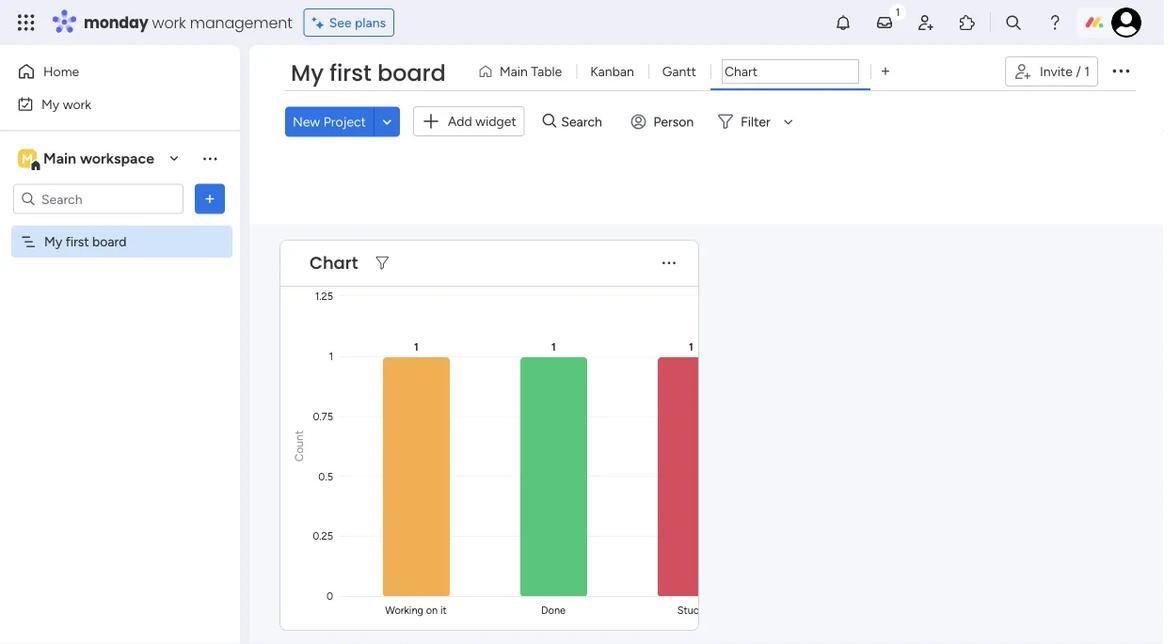 Task type: locate. For each thing, give the bounding box(es) containing it.
option
[[0, 225, 240, 229]]

0 horizontal spatial work
[[63, 96, 91, 112]]

0 horizontal spatial board
[[92, 234, 127, 250]]

add widget
[[448, 113, 516, 129]]

main right the 'workspace' icon
[[43, 150, 76, 168]]

Search field
[[557, 108, 613, 135]]

home
[[43, 64, 79, 80]]

project
[[324, 114, 366, 130]]

board down search in workspace field
[[92, 234, 127, 250]]

main workspace
[[43, 150, 154, 168]]

0 vertical spatial work
[[152, 12, 186, 33]]

workspace image
[[18, 148, 37, 169]]

work
[[152, 12, 186, 33], [63, 96, 91, 112]]

0 vertical spatial my
[[291, 57, 324, 89]]

search everything image
[[1004, 13, 1023, 32]]

board up 'angle down' image
[[377, 57, 446, 89]]

kanban
[[590, 64, 634, 80]]

notifications image
[[834, 13, 853, 32]]

my first board list box
[[0, 222, 240, 512]]

1 horizontal spatial board
[[377, 57, 446, 89]]

new project
[[293, 114, 366, 130]]

m
[[22, 151, 33, 167]]

plans
[[355, 15, 386, 31]]

table
[[531, 64, 562, 80]]

0 vertical spatial my first board
[[291, 57, 446, 89]]

my work button
[[11, 89, 202, 119]]

chart main content
[[249, 224, 1164, 645]]

My first board field
[[286, 57, 451, 89]]

work down the 'home'
[[63, 96, 91, 112]]

first down search in workspace field
[[66, 234, 89, 250]]

Search in workspace field
[[40, 188, 157, 210]]

first
[[329, 57, 372, 89], [66, 234, 89, 250]]

gantt button
[[648, 56, 711, 87]]

1 horizontal spatial work
[[152, 12, 186, 33]]

work inside button
[[63, 96, 91, 112]]

options image
[[1110, 59, 1132, 82]]

my first board down search in workspace field
[[44, 234, 127, 250]]

1 vertical spatial board
[[92, 234, 127, 250]]

my work
[[41, 96, 91, 112]]

0 vertical spatial first
[[329, 57, 372, 89]]

my down the 'home'
[[41, 96, 59, 112]]

my inside list box
[[44, 234, 62, 250]]

first up project
[[329, 57, 372, 89]]

workspace
[[80, 150, 154, 168]]

main for main table
[[500, 64, 528, 80]]

dapulse drag handle 3 image
[[292, 256, 299, 270]]

monday
[[84, 12, 148, 33]]

0 vertical spatial main
[[500, 64, 528, 80]]

my
[[291, 57, 324, 89], [41, 96, 59, 112], [44, 234, 62, 250]]

work right monday
[[152, 12, 186, 33]]

main left the 'table' in the left top of the page
[[500, 64, 528, 80]]

main table button
[[470, 56, 576, 87]]

my up new
[[291, 57, 324, 89]]

filter button
[[711, 107, 800, 137]]

None field
[[722, 59, 859, 84]]

workspace selection element
[[18, 147, 157, 172]]

0 horizontal spatial my first board
[[44, 234, 127, 250]]

main inside main table button
[[500, 64, 528, 80]]

1 vertical spatial my first board
[[44, 234, 127, 250]]

1 horizontal spatial first
[[329, 57, 372, 89]]

my first board down plans
[[291, 57, 446, 89]]

1 vertical spatial first
[[66, 234, 89, 250]]

0 horizontal spatial main
[[43, 150, 76, 168]]

1 vertical spatial work
[[63, 96, 91, 112]]

board inside my first board field
[[377, 57, 446, 89]]

1 horizontal spatial main
[[500, 64, 528, 80]]

my first board
[[291, 57, 446, 89], [44, 234, 127, 250]]

new
[[293, 114, 320, 130]]

my first board inside field
[[291, 57, 446, 89]]

see
[[329, 15, 352, 31]]

2 vertical spatial my
[[44, 234, 62, 250]]

main inside 'workspace selection' element
[[43, 150, 76, 168]]

person button
[[623, 107, 705, 137]]

/
[[1076, 64, 1081, 80]]

main
[[500, 64, 528, 80], [43, 150, 76, 168]]

invite / 1 button
[[1005, 56, 1098, 87]]

board
[[377, 57, 446, 89], [92, 234, 127, 250]]

1 horizontal spatial my first board
[[291, 57, 446, 89]]

first inside list box
[[66, 234, 89, 250]]

0 vertical spatial board
[[377, 57, 446, 89]]

1 vertical spatial main
[[43, 150, 76, 168]]

0 horizontal spatial first
[[66, 234, 89, 250]]

monday work management
[[84, 12, 292, 33]]

john smith image
[[1112, 8, 1142, 38]]

my down search in workspace field
[[44, 234, 62, 250]]

my inside button
[[41, 96, 59, 112]]

1 vertical spatial my
[[41, 96, 59, 112]]

new project button
[[285, 107, 374, 137]]



Task type: vqa. For each thing, say whether or not it's contained in the screenshot.
GANTT
yes



Task type: describe. For each thing, give the bounding box(es) containing it.
v2 search image
[[543, 111, 557, 132]]

home button
[[11, 56, 202, 87]]

invite
[[1040, 64, 1073, 80]]

apps image
[[958, 13, 977, 32]]

select product image
[[17, 13, 36, 32]]

arrow down image
[[777, 110, 800, 133]]

workspace options image
[[200, 149, 219, 168]]

main table
[[500, 64, 562, 80]]

first inside field
[[329, 57, 372, 89]]

v2 funnel image
[[376, 256, 389, 270]]

options image
[[200, 190, 219, 208]]

more dots image
[[663, 256, 676, 270]]

gantt
[[662, 64, 696, 80]]

management
[[190, 12, 292, 33]]

add
[[448, 113, 472, 129]]

angle down image
[[383, 115, 392, 129]]

help image
[[1046, 13, 1064, 32]]

person
[[654, 114, 694, 130]]

see plans
[[329, 15, 386, 31]]

widget
[[475, 113, 516, 129]]

my inside field
[[291, 57, 324, 89]]

inbox image
[[875, 13, 894, 32]]

1
[[1084, 64, 1090, 80]]

board inside my first board list box
[[92, 234, 127, 250]]

work for monday
[[152, 12, 186, 33]]

add view image
[[882, 65, 889, 78]]

chart
[[310, 251, 358, 275]]

main for main workspace
[[43, 150, 76, 168]]

my first board inside list box
[[44, 234, 127, 250]]

add widget button
[[413, 106, 525, 136]]

kanban button
[[576, 56, 648, 87]]

1 image
[[889, 1, 906, 22]]

work for my
[[63, 96, 91, 112]]

invite members image
[[917, 13, 936, 32]]

invite / 1
[[1040, 64, 1090, 80]]

see plans button
[[304, 8, 394, 37]]

filter
[[741, 114, 771, 130]]



